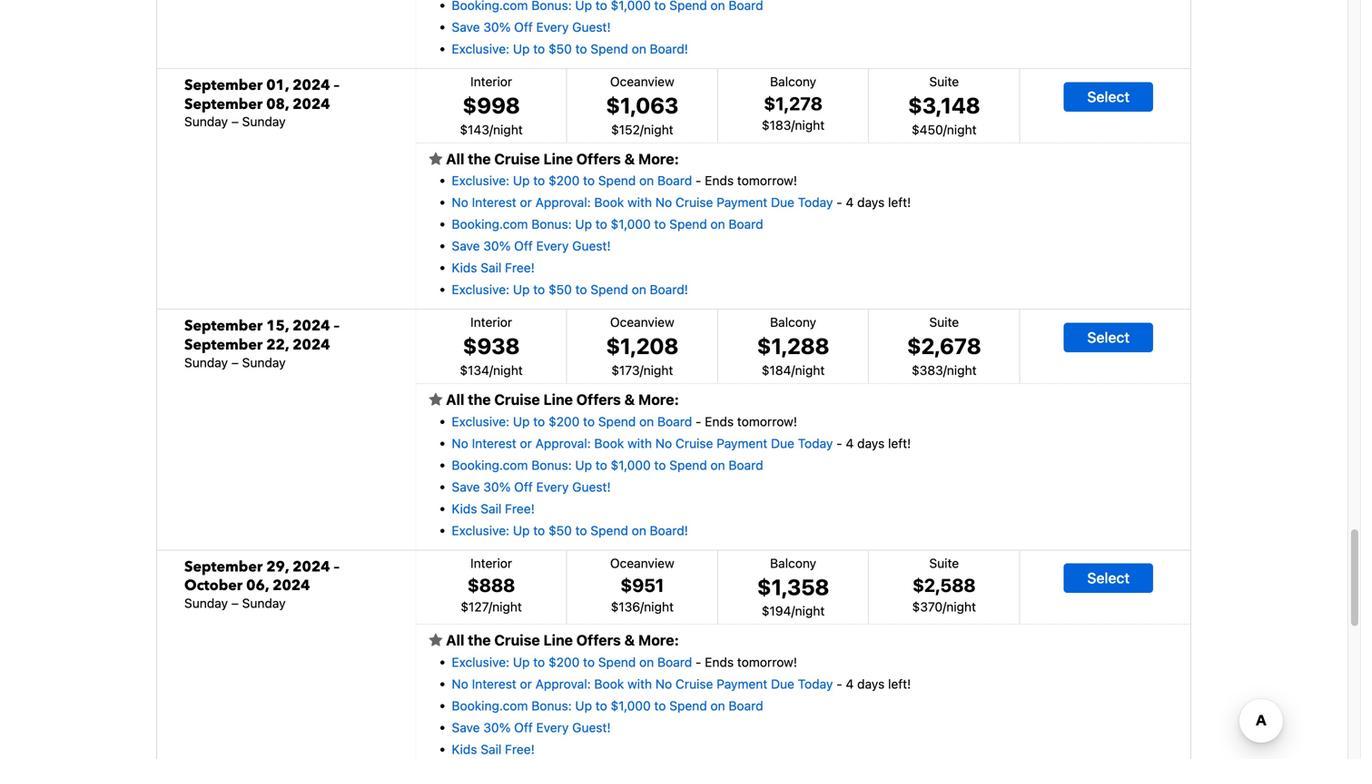 Task type: describe. For each thing, give the bounding box(es) containing it.
days for $2,678
[[857, 436, 885, 451]]

with for $1,063
[[628, 195, 652, 210]]

free! for $938
[[505, 501, 535, 516]]

left! for $3,148
[[888, 195, 911, 210]]

/ for $1,288
[[791, 363, 795, 378]]

/ for $1,208
[[640, 363, 644, 378]]

left! inside exclusive: up to $200 to spend on board -                   ends tomorrow! no interest or approval: book with no cruise payment due today -                         4 days left! booking.com bonus: up to $1,000 to spend on board save 30% off every guest! kids sail free!
[[888, 676, 911, 691]]

$1,208
[[606, 333, 679, 359]]

08,
[[266, 94, 289, 114]]

balcony for $1,278
[[770, 74, 816, 89]]

all for $888
[[446, 632, 464, 649]]

night for $3,148
[[947, 122, 977, 137]]

book for $1,208
[[594, 436, 624, 451]]

/ for $1,358
[[791, 604, 795, 619]]

3 exclusive: from the top
[[452, 282, 510, 297]]

/ for $1,278
[[791, 118, 795, 133]]

booking.com bonus: up to $1,000 to spend on board link for $1,063
[[452, 217, 763, 232]]

approval: for $1,063
[[536, 195, 591, 210]]

exclusive: up to $50 to spend on board! link for $1,208
[[452, 523, 688, 538]]

balcony $1,358 $194 / night
[[757, 556, 829, 619]]

$1,000 inside exclusive: up to $200 to spend on board -                   ends tomorrow! no interest or approval: book with no cruise payment due today -                         4 days left! booking.com bonus: up to $1,000 to spend on board save 30% off every guest! kids sail free!
[[611, 698, 651, 713]]

tomorrow! for $1,278
[[737, 173, 797, 188]]

$152
[[611, 122, 640, 137]]

book inside exclusive: up to $200 to spend on board -                   ends tomorrow! no interest or approval: book with no cruise payment due today -                         4 days left! booking.com bonus: up to $1,000 to spend on board save 30% off every guest! kids sail free!
[[594, 676, 624, 691]]

night for $2,678
[[947, 363, 977, 378]]

kids for $938
[[452, 501, 477, 516]]

kids sail free! link for $888
[[452, 742, 535, 757]]

$951
[[621, 574, 664, 596]]

3 every from the top
[[536, 479, 569, 494]]

2024 right '06,' on the left bottom of the page
[[273, 576, 310, 596]]

save inside save 30% off every guest! exclusive: up to $50 to spend on board!
[[452, 20, 480, 35]]

/ for $998
[[489, 122, 493, 137]]

kids for $998
[[452, 260, 477, 275]]

balcony for $1,358
[[770, 556, 816, 571]]

3 30% from the top
[[483, 479, 511, 494]]

tomorrow! for $1,288
[[737, 414, 797, 429]]

exclusive: up to $50 to spend on board! link for $1,063
[[452, 282, 688, 297]]

$50 for $938
[[549, 523, 572, 538]]

/ for $888
[[489, 599, 492, 614]]

– left '06,' on the left bottom of the page
[[231, 596, 239, 611]]

night for $938
[[493, 363, 523, 378]]

/ for $3,148
[[943, 122, 947, 137]]

$370
[[912, 599, 943, 614]]

no interest or approval: book with no cruise payment due today link for $1,208
[[452, 436, 833, 451]]

star image
[[429, 634, 443, 648]]

2 every from the top
[[536, 239, 569, 254]]

board! for $1,063
[[650, 282, 688, 297]]

– right 15,
[[334, 316, 340, 336]]

2 off from the top
[[514, 239, 533, 254]]

night for $1,358
[[795, 604, 825, 619]]

$3,148
[[908, 93, 980, 118]]

select link for $2,678
[[1064, 323, 1153, 352]]

$2,678
[[907, 333, 981, 359]]

$200 for $1,063
[[549, 173, 580, 188]]

30% inside exclusive: up to $200 to spend on board -                   ends tomorrow! no interest or approval: book with no cruise payment due today -                         4 days left! booking.com bonus: up to $1,000 to spend on board save 30% off every guest! kids sail free!
[[483, 720, 511, 735]]

booking.com bonus: up to $1,000 to spend on board link for $951
[[452, 698, 763, 713]]

booking.com for $998
[[452, 217, 528, 232]]

night for $2,588
[[947, 599, 976, 614]]

15,
[[266, 316, 289, 336]]

29,
[[266, 557, 289, 577]]

$183
[[762, 118, 791, 133]]

$194
[[762, 604, 791, 619]]

or inside exclusive: up to $200 to spend on board -                   ends tomorrow! no interest or approval: book with no cruise payment due today -                         4 days left! booking.com bonus: up to $1,000 to spend on board save 30% off every guest! kids sail free!
[[520, 676, 532, 691]]

2024 right 15,
[[293, 316, 330, 336]]

22,
[[266, 335, 289, 355]]

2 save from the top
[[452, 239, 480, 254]]

save 30% off every guest! exclusive: up to $50 to spend on board!
[[452, 20, 688, 56]]

4 inside exclusive: up to $200 to spend on board -                   ends tomorrow! no interest or approval: book with no cruise payment due today -                         4 days left! booking.com bonus: up to $1,000 to spend on board save 30% off every guest! kids sail free!
[[846, 676, 854, 691]]

& for $951
[[624, 632, 635, 649]]

& for $1,063
[[624, 150, 635, 167]]

line for $998
[[543, 150, 573, 167]]

$184
[[762, 363, 791, 378]]

september 29, 2024 – october 06, 2024 sunday – sunday
[[184, 557, 340, 611]]

$938
[[463, 333, 520, 359]]

1 save 30% off every guest! link from the top
[[452, 20, 611, 35]]

save inside exclusive: up to $200 to spend on board -                   ends tomorrow! no interest or approval: book with no cruise payment due today -                         4 days left! booking.com bonus: up to $1,000 to spend on board save 30% off every guest! kids sail free!
[[452, 720, 480, 735]]

board! inside save 30% off every guest! exclusive: up to $50 to spend on board!
[[650, 41, 688, 56]]

balcony for $1,288
[[770, 315, 816, 330]]

/ for $951
[[640, 599, 644, 614]]

every inside exclusive: up to $200 to spend on board -                   ends tomorrow! no interest or approval: book with no cruise payment due today -                         4 days left! booking.com bonus: up to $1,000 to spend on board save 30% off every guest! kids sail free!
[[536, 720, 569, 735]]

night for $1,288
[[795, 363, 825, 378]]

september 01, 2024 – september 08, 2024 sunday – sunday
[[184, 75, 340, 129]]

interest inside exclusive: up to $200 to spend on board -                   ends tomorrow! no interest or approval: book with no cruise payment due today -                         4 days left! booking.com bonus: up to $1,000 to spend on board save 30% off every guest! kids sail free!
[[472, 676, 517, 691]]

booking.com inside exclusive: up to $200 to spend on board -                   ends tomorrow! no interest or approval: book with no cruise payment due today -                         4 days left! booking.com bonus: up to $1,000 to spend on board save 30% off every guest! kids sail free!
[[452, 698, 528, 713]]

exclusive: inside exclusive: up to $200 to spend on board -                   ends tomorrow! no interest or approval: book with no cruise payment due today -                         4 days left! booking.com bonus: up to $1,000 to spend on board save 30% off every guest! kids sail free!
[[452, 655, 510, 670]]

$1,358
[[757, 574, 829, 600]]

night for $1,278
[[795, 118, 825, 133]]

tomorrow! inside exclusive: up to $200 to spend on board -                   ends tomorrow! no interest or approval: book with no cruise payment due today -                         4 days left! booking.com bonus: up to $1,000 to spend on board save 30% off every guest! kids sail free!
[[737, 655, 797, 670]]

2 30% from the top
[[483, 239, 511, 254]]

$888
[[468, 574, 515, 596]]

$1,278
[[764, 93, 823, 114]]

$383
[[912, 363, 943, 378]]

suite $2,588 $370 / night
[[912, 556, 976, 614]]

4 exclusive: from the top
[[452, 414, 510, 429]]

save 30% off every guest! link for $888
[[452, 720, 611, 735]]

3 guest! from the top
[[572, 479, 611, 494]]

select link for $2,588
[[1064, 563, 1153, 593]]

$1,000 for $1,208
[[611, 458, 651, 473]]

left! for $2,678
[[888, 436, 911, 451]]

due for $1,288
[[771, 436, 795, 451]]

1 exclusive: up to $50 to spend on board! link from the top
[[452, 41, 688, 56]]

balcony $1,278 $183 / night
[[762, 74, 825, 133]]

every inside save 30% off every guest! exclusive: up to $50 to spend on board!
[[536, 20, 569, 35]]

night for $1,208
[[644, 363, 673, 378]]

september for $938
[[184, 316, 263, 336]]

star image for $998
[[429, 152, 443, 167]]

line for $938
[[543, 391, 573, 408]]

$143
[[460, 122, 489, 137]]

3 save from the top
[[452, 479, 480, 494]]

ends for $1,063
[[705, 173, 734, 188]]

30% inside save 30% off every guest! exclusive: up to $50 to spend on board!
[[483, 20, 511, 35]]

2024 right 01,
[[293, 75, 330, 95]]

free! for $998
[[505, 260, 535, 275]]

exclusive: up to $200 to spend on board -                   ends tomorrow! no interest or approval: book with no cruise payment due today -                         4 days left! booking.com bonus: up to $1,000 to spend on board save 30% off every guest! kids sail free!
[[452, 655, 911, 757]]

$1,288
[[757, 333, 830, 359]]

guest! inside save 30% off every guest! exclusive: up to $50 to spend on board!
[[572, 20, 611, 35]]

$50 inside save 30% off every guest! exclusive: up to $50 to spend on board!
[[549, 41, 572, 56]]

2 guest! from the top
[[572, 239, 611, 254]]

today for $1,288
[[798, 436, 833, 451]]

interior for $998
[[470, 74, 512, 89]]

off inside exclusive: up to $200 to spend on board -                   ends tomorrow! no interest or approval: book with no cruise payment due today -                         4 days left! booking.com bonus: up to $1,000 to spend on board save 30% off every guest! kids sail free!
[[514, 720, 533, 735]]

september for $888
[[184, 557, 263, 577]]

4 september from the top
[[184, 335, 263, 355]]



Task type: locate. For each thing, give the bounding box(es) containing it.
september inside september 29, 2024 – october 06, 2024 sunday – sunday
[[184, 557, 263, 577]]

/ inside balcony $1,358 $194 / night
[[791, 604, 795, 619]]

0 vertical spatial tomorrow!
[[737, 173, 797, 188]]

night down $1,063
[[644, 122, 674, 137]]

night inside balcony $1,358 $194 / night
[[795, 604, 825, 619]]

0 vertical spatial payment
[[717, 195, 768, 210]]

1 vertical spatial bonus:
[[532, 458, 572, 473]]

no interest or approval: book with no cruise payment due today link down $152
[[452, 195, 833, 210]]

interior up $998
[[470, 74, 512, 89]]

1 & from the top
[[624, 150, 635, 167]]

1 booking.com bonus: up to $1,000 to spend on board link from the top
[[452, 217, 763, 232]]

days
[[857, 195, 885, 210], [857, 436, 885, 451], [857, 676, 885, 691]]

3 tomorrow! from the top
[[737, 655, 797, 670]]

$1,063
[[606, 93, 679, 118]]

tomorrow! down $184
[[737, 414, 797, 429]]

balcony up $1,288
[[770, 315, 816, 330]]

/ down $2,678
[[943, 363, 947, 378]]

interior inside interior $998 $143 / night
[[470, 74, 512, 89]]

exclusive: up to $200 to spend on board -                   ends tomorrow! no interest or approval: book with no cruise payment due today -                         4 days left! booking.com bonus: up to $1,000 to spend on board save 30% off every guest! kids sail free! exclusive: up to $50 to spend on board! for $1,063
[[452, 173, 911, 297]]

1 interest from the top
[[472, 195, 517, 210]]

2 exclusive: up to $200 to spend on board link from the top
[[452, 414, 692, 429]]

with down $136
[[628, 676, 652, 691]]

2 vertical spatial or
[[520, 676, 532, 691]]

2 vertical spatial more:
[[638, 632, 679, 649]]

due for $1,278
[[771, 195, 795, 210]]

due
[[771, 195, 795, 210], [771, 436, 795, 451], [771, 676, 795, 691]]

1 vertical spatial oceanview
[[610, 315, 675, 330]]

kids inside exclusive: up to $200 to spend on board -                   ends tomorrow! no interest or approval: book with no cruise payment due today -                         4 days left! booking.com bonus: up to $1,000 to spend on board save 30% off every guest! kids sail free!
[[452, 742, 477, 757]]

1 kids sail free! link from the top
[[452, 260, 535, 275]]

or for $938
[[520, 436, 532, 451]]

3 payment from the top
[[717, 676, 768, 691]]

1 or from the top
[[520, 195, 532, 210]]

0 vertical spatial booking.com bonus: up to $1,000 to spend on board link
[[452, 217, 763, 232]]

offers for $1,208
[[576, 391, 621, 408]]

up
[[513, 41, 530, 56], [513, 173, 530, 188], [575, 217, 592, 232], [513, 282, 530, 297], [513, 414, 530, 429], [575, 458, 592, 473], [513, 523, 530, 538], [513, 655, 530, 670], [575, 698, 592, 713]]

1 vertical spatial no interest or approval: book with no cruise payment due today link
[[452, 436, 833, 451]]

exclusive:
[[452, 41, 510, 56], [452, 173, 510, 188], [452, 282, 510, 297], [452, 414, 510, 429], [452, 523, 510, 538], [452, 655, 510, 670]]

balcony $1,288 $184 / night
[[757, 315, 830, 378]]

0 vertical spatial book
[[594, 195, 624, 210]]

3 approval: from the top
[[536, 676, 591, 691]]

book for $1,063
[[594, 195, 624, 210]]

5 exclusive: from the top
[[452, 523, 510, 538]]

interior up $888
[[470, 556, 512, 571]]

oceanview inside oceanview $1,063 $152 / night
[[610, 74, 675, 89]]

booking.com bonus: up to $1,000 to spend on board link
[[452, 217, 763, 232], [452, 458, 763, 473], [452, 698, 763, 713]]

night down $951
[[644, 599, 674, 614]]

more:
[[638, 150, 679, 167], [638, 391, 679, 408], [638, 632, 679, 649]]

/ down $1,358
[[791, 604, 795, 619]]

/ inside suite $3,148 $450 / night
[[943, 122, 947, 137]]

book
[[594, 195, 624, 210], [594, 436, 624, 451], [594, 676, 624, 691]]

suite $3,148 $450 / night
[[908, 74, 980, 137]]

/ inside oceanview $1,063 $152 / night
[[640, 122, 644, 137]]

payment down $183
[[717, 195, 768, 210]]

suite up $2,588
[[929, 556, 959, 571]]

more: down $136
[[638, 632, 679, 649]]

the down $127
[[468, 632, 491, 649]]

2 vertical spatial line
[[543, 632, 573, 649]]

2 vertical spatial board!
[[650, 523, 688, 538]]

exclusive: down $134
[[452, 414, 510, 429]]

0 vertical spatial interest
[[472, 195, 517, 210]]

4 30% from the top
[[483, 720, 511, 735]]

all down $143 on the left of the page
[[446, 150, 464, 167]]

& down $136
[[624, 632, 635, 649]]

booking.com
[[452, 217, 528, 232], [452, 458, 528, 473], [452, 698, 528, 713]]

every
[[536, 20, 569, 35], [536, 239, 569, 254], [536, 479, 569, 494], [536, 720, 569, 735]]

balcony up $1,358
[[770, 556, 816, 571]]

2024 right 08,
[[293, 94, 330, 114]]

night down $1,278
[[795, 118, 825, 133]]

1 4 from the top
[[846, 195, 854, 210]]

2 vertical spatial days
[[857, 676, 885, 691]]

1 $50 from the top
[[549, 41, 572, 56]]

$50
[[549, 41, 572, 56], [549, 282, 572, 297], [549, 523, 572, 538]]

the for $888
[[468, 632, 491, 649]]

2 vertical spatial tomorrow!
[[737, 655, 797, 670]]

2 vertical spatial due
[[771, 676, 795, 691]]

2 all the cruise line offers & more: from the top
[[443, 391, 679, 408]]

1 vertical spatial interest
[[472, 436, 517, 451]]

2 approval: from the top
[[536, 436, 591, 451]]

2 offers from the top
[[576, 391, 621, 408]]

2 vertical spatial oceanview
[[610, 556, 675, 571]]

&
[[624, 150, 635, 167], [624, 391, 635, 408], [624, 632, 635, 649]]

1 vertical spatial $50
[[549, 282, 572, 297]]

2 payment from the top
[[717, 436, 768, 451]]

oceanview for $951
[[610, 556, 675, 571]]

select link
[[1064, 82, 1153, 112], [1064, 323, 1153, 352], [1064, 563, 1153, 593]]

ends inside exclusive: up to $200 to spend on board -                   ends tomorrow! no interest or approval: book with no cruise payment due today -                         4 days left! booking.com bonus: up to $1,000 to spend on board save 30% off every guest! kids sail free!
[[705, 655, 734, 670]]

-
[[696, 173, 701, 188], [837, 195, 842, 210], [696, 414, 701, 429], [837, 436, 842, 451], [696, 655, 701, 670], [837, 676, 842, 691]]

oceanview up $1,063
[[610, 74, 675, 89]]

night down $938
[[493, 363, 523, 378]]

4
[[846, 195, 854, 210], [846, 436, 854, 451], [846, 676, 854, 691]]

06,
[[246, 576, 269, 596]]

1 vertical spatial or
[[520, 436, 532, 451]]

1 vertical spatial approval:
[[536, 436, 591, 451]]

suite for $2,588
[[929, 556, 959, 571]]

exclusive: up to $200 to spend on board link down $136
[[452, 655, 692, 670]]

4 off from the top
[[514, 720, 533, 735]]

1 balcony from the top
[[770, 74, 816, 89]]

3 board! from the top
[[650, 523, 688, 538]]

approval:
[[536, 195, 591, 210], [536, 436, 591, 451], [536, 676, 591, 691]]

1 no interest or approval: book with no cruise payment due today link from the top
[[452, 195, 833, 210]]

/ for $2,588
[[943, 599, 947, 614]]

interior $888 $127 / night
[[461, 556, 522, 614]]

exclusive: up to $200 to spend on board link down $173
[[452, 414, 692, 429]]

bonus: for $938
[[532, 458, 572, 473]]

sail for $998
[[481, 260, 502, 275]]

off inside save 30% off every guest! exclusive: up to $50 to spend on board!
[[514, 20, 533, 35]]

sunday
[[184, 114, 228, 129], [242, 114, 286, 129], [184, 355, 228, 370], [242, 355, 286, 370], [184, 596, 228, 611], [242, 596, 286, 611]]

/ down $998
[[489, 122, 493, 137]]

oceanview for $1,208
[[610, 315, 675, 330]]

due inside exclusive: up to $200 to spend on board -                   ends tomorrow! no interest or approval: book with no cruise payment due today -                         4 days left! booking.com bonus: up to $1,000 to spend on board save 30% off every guest! kids sail free!
[[771, 676, 795, 691]]

2 suite from the top
[[929, 315, 959, 330]]

interest for $998
[[472, 195, 517, 210]]

0 vertical spatial no interest or approval: book with no cruise payment due today link
[[452, 195, 833, 210]]

1 board! from the top
[[650, 41, 688, 56]]

/ down $951
[[640, 599, 644, 614]]

3 with from the top
[[628, 676, 652, 691]]

board!
[[650, 41, 688, 56], [650, 282, 688, 297], [650, 523, 688, 538]]

2 board! from the top
[[650, 282, 688, 297]]

october
[[184, 576, 243, 596]]

on inside save 30% off every guest! exclusive: up to $50 to spend on board!
[[632, 41, 646, 56]]

more: for $951
[[638, 632, 679, 649]]

0 vertical spatial line
[[543, 150, 573, 167]]

interest for $938
[[472, 436, 517, 451]]

suite
[[929, 74, 959, 89], [929, 315, 959, 330], [929, 556, 959, 571]]

book down $173
[[594, 436, 624, 451]]

exclusive: up $888
[[452, 523, 510, 538]]

save
[[452, 20, 480, 35], [452, 239, 480, 254], [452, 479, 480, 494], [452, 720, 480, 735]]

3 $50 from the top
[[549, 523, 572, 538]]

0 vertical spatial kids
[[452, 260, 477, 275]]

2 kids from the top
[[452, 501, 477, 516]]

night down $3,148
[[947, 122, 977, 137]]

2 sail from the top
[[481, 501, 502, 516]]

booking.com for $938
[[452, 458, 528, 473]]

0 vertical spatial board!
[[650, 41, 688, 56]]

board! up $1,063
[[650, 41, 688, 56]]

or for $998
[[520, 195, 532, 210]]

exclusive: up to $200 to spend on board link
[[452, 173, 692, 188], [452, 414, 692, 429], [452, 655, 692, 670]]

night down $888
[[492, 599, 522, 614]]

payment for $1,288
[[717, 436, 768, 451]]

night down $1,358
[[795, 604, 825, 619]]

oceanview up $951
[[610, 556, 675, 571]]

1 more: from the top
[[638, 150, 679, 167]]

kids sail free! link for $998
[[452, 260, 535, 275]]

0 vertical spatial due
[[771, 195, 795, 210]]

0 vertical spatial exclusive: up to $200 to spend on board -                   ends tomorrow! no interest or approval: book with no cruise payment due today -                         4 days left! booking.com bonus: up to $1,000 to spend on board save 30% off every guest! kids sail free! exclusive: up to $50 to spend on board!
[[452, 173, 911, 297]]

tomorrow! down $194
[[737, 655, 797, 670]]

interest down $134
[[472, 436, 517, 451]]

01,
[[266, 75, 289, 95]]

oceanview
[[610, 74, 675, 89], [610, 315, 675, 330], [610, 556, 675, 571]]

payment down $194
[[717, 676, 768, 691]]

the down $143 on the left of the page
[[468, 150, 491, 167]]

today for $1,278
[[798, 195, 833, 210]]

due down $183
[[771, 195, 795, 210]]

suite inside suite $3,148 $450 / night
[[929, 74, 959, 89]]

night inside oceanview $951 $136 / night
[[644, 599, 674, 614]]

0 vertical spatial left!
[[888, 195, 911, 210]]

$50 for $998
[[549, 282, 572, 297]]

balcony up $1,278
[[770, 74, 816, 89]]

0 vertical spatial oceanview
[[610, 74, 675, 89]]

september left 15,
[[184, 316, 263, 336]]

select link for $3,148
[[1064, 82, 1153, 112]]

exclusive: down $143 on the left of the page
[[452, 173, 510, 188]]

sunday down 01,
[[242, 114, 286, 129]]

star image for $938
[[429, 393, 443, 407]]

0 vertical spatial 4
[[846, 195, 854, 210]]

1 exclusive: from the top
[[452, 41, 510, 56]]

suite for $2,678
[[929, 315, 959, 330]]

2 vertical spatial booking.com
[[452, 698, 528, 713]]

1 book from the top
[[594, 195, 624, 210]]

/ down $1,288
[[791, 363, 795, 378]]

suite for $3,148
[[929, 74, 959, 89]]

september left 29,
[[184, 557, 263, 577]]

/ inside interior $888 $127 / night
[[489, 599, 492, 614]]

1 vertical spatial star image
[[429, 393, 443, 407]]

/ inside balcony $1,288 $184 / night
[[791, 363, 795, 378]]

1 vertical spatial exclusive: up to $200 to spend on board link
[[452, 414, 692, 429]]

line
[[543, 150, 573, 167], [543, 391, 573, 408], [543, 632, 573, 649]]

1 every from the top
[[536, 20, 569, 35]]

bonus:
[[532, 217, 572, 232], [532, 458, 572, 473], [532, 698, 572, 713]]

0 vertical spatial bonus:
[[532, 217, 572, 232]]

board
[[658, 173, 692, 188], [729, 217, 763, 232], [658, 414, 692, 429], [729, 458, 763, 473], [658, 655, 692, 670], [729, 698, 763, 713]]

interior for $938
[[470, 315, 512, 330]]

$2,588
[[913, 574, 976, 596]]

/ inside suite $2,588 $370 / night
[[943, 599, 947, 614]]

0 vertical spatial $200
[[549, 173, 580, 188]]

night inside balcony $1,288 $184 / night
[[795, 363, 825, 378]]

1 ends from the top
[[705, 173, 734, 188]]

night inside suite $2,678 $383 / night
[[947, 363, 977, 378]]

oceanview up $1,208
[[610, 315, 675, 330]]

night inside interior $998 $143 / night
[[493, 122, 523, 137]]

– left 22,
[[231, 355, 239, 370]]

– right 01,
[[334, 75, 340, 95]]

booking.com bonus: up to $1,000 to spend on board link for $1,208
[[452, 458, 763, 473]]

offers down $136
[[576, 632, 621, 649]]

2 the from the top
[[468, 391, 491, 408]]

& for $1,208
[[624, 391, 635, 408]]

1 vertical spatial select
[[1087, 329, 1130, 346]]

suite up $2,678
[[929, 315, 959, 330]]

ends
[[705, 173, 734, 188], [705, 414, 734, 429], [705, 655, 734, 670]]

0 vertical spatial exclusive: up to $50 to spend on board! link
[[452, 41, 688, 56]]

0 vertical spatial all
[[446, 150, 464, 167]]

bonus: for $998
[[532, 217, 572, 232]]

1 star image from the top
[[429, 152, 443, 167]]

2 or from the top
[[520, 436, 532, 451]]

save 30% off every guest! link
[[452, 20, 611, 35], [452, 239, 611, 254], [452, 479, 611, 494], [452, 720, 611, 735]]

night down $998
[[493, 122, 523, 137]]

– right 29,
[[334, 557, 340, 577]]

3 exclusive: up to $200 to spend on board link from the top
[[452, 655, 692, 670]]

/ for $938
[[489, 363, 493, 378]]

$134
[[460, 363, 489, 378]]

0 vertical spatial &
[[624, 150, 635, 167]]

1 vertical spatial $1,000
[[611, 458, 651, 473]]

night
[[795, 118, 825, 133], [493, 122, 523, 137], [644, 122, 674, 137], [947, 122, 977, 137], [493, 363, 523, 378], [644, 363, 673, 378], [795, 363, 825, 378], [947, 363, 977, 378], [492, 599, 522, 614], [644, 599, 674, 614], [947, 599, 976, 614], [795, 604, 825, 619]]

3 booking.com from the top
[[452, 698, 528, 713]]

exclusive: up $998
[[452, 41, 510, 56]]

$1,000 for $1,063
[[611, 217, 651, 232]]

sunday left '06,' on the left bottom of the page
[[184, 596, 228, 611]]

$200 inside exclusive: up to $200 to spend on board -                   ends tomorrow! no interest or approval: book with no cruise payment due today -                         4 days left! booking.com bonus: up to $1,000 to spend on board save 30% off every guest! kids sail free!
[[549, 655, 580, 670]]

/ down $2,588
[[943, 599, 947, 614]]

night for $951
[[644, 599, 674, 614]]

exclusive: down $127
[[452, 655, 510, 670]]

$173
[[611, 363, 640, 378]]

cruise
[[494, 150, 540, 167], [676, 195, 713, 210], [494, 391, 540, 408], [676, 436, 713, 451], [494, 632, 540, 649], [676, 676, 713, 691]]

4 for $1,278
[[846, 195, 854, 210]]

2 exclusive: up to $200 to spend on board -                   ends tomorrow! no interest or approval: book with no cruise payment due today -                         4 days left! booking.com bonus: up to $1,000 to spend on board save 30% off every guest! kids sail free! exclusive: up to $50 to spend on board! from the top
[[452, 414, 911, 538]]

night inside balcony $1,278 $183 / night
[[795, 118, 825, 133]]

– left 08,
[[231, 114, 239, 129]]

september left 22,
[[184, 335, 263, 355]]

1 vertical spatial with
[[628, 436, 652, 451]]

2 vertical spatial the
[[468, 632, 491, 649]]

1 vertical spatial free!
[[505, 501, 535, 516]]

2 vertical spatial with
[[628, 676, 652, 691]]

0 vertical spatial exclusive: up to $200 to spend on board link
[[452, 173, 692, 188]]

ends for $1,208
[[705, 414, 734, 429]]

1 vertical spatial today
[[798, 436, 833, 451]]

/
[[791, 118, 795, 133], [489, 122, 493, 137], [640, 122, 644, 137], [943, 122, 947, 137], [489, 363, 493, 378], [640, 363, 644, 378], [791, 363, 795, 378], [943, 363, 947, 378], [489, 599, 492, 614], [640, 599, 644, 614], [943, 599, 947, 614], [791, 604, 795, 619]]

2 select from the top
[[1087, 329, 1130, 346]]

3 september from the top
[[184, 316, 263, 336]]

2 vertical spatial kids
[[452, 742, 477, 757]]

2 vertical spatial exclusive: up to $200 to spend on board link
[[452, 655, 692, 670]]

balcony inside balcony $1,278 $183 / night
[[770, 74, 816, 89]]

/ inside interior $938 $134 / night
[[489, 363, 493, 378]]

3 book from the top
[[594, 676, 624, 691]]

sail
[[481, 260, 502, 275], [481, 501, 502, 516], [481, 742, 502, 757]]

today
[[798, 195, 833, 210], [798, 436, 833, 451], [798, 676, 833, 691]]

4 for $1,288
[[846, 436, 854, 451]]

2 tomorrow! from the top
[[737, 414, 797, 429]]

2024 right 29,
[[293, 557, 330, 577]]

days inside exclusive: up to $200 to spend on board -                   ends tomorrow! no interest or approval: book with no cruise payment due today -                         4 days left! booking.com bonus: up to $1,000 to spend on board save 30% off every guest! kids sail free!
[[857, 676, 885, 691]]

september left 01,
[[184, 75, 263, 95]]

balcony inside balcony $1,358 $194 / night
[[770, 556, 816, 571]]

offers
[[576, 150, 621, 167], [576, 391, 621, 408], [576, 632, 621, 649]]

offers down $173
[[576, 391, 621, 408]]

/ inside oceanview $951 $136 / night
[[640, 599, 644, 614]]

0 vertical spatial booking.com
[[452, 217, 528, 232]]

interior $998 $143 / night
[[460, 74, 523, 137]]

night down $2,678
[[947, 363, 977, 378]]

2 exclusive: up to $50 to spend on board! link from the top
[[452, 282, 688, 297]]

exclusive: up to $200 to spend on board link for $1,208
[[452, 414, 692, 429]]

select for $3,148
[[1087, 88, 1130, 105]]

0 vertical spatial $50
[[549, 41, 572, 56]]

3 select link from the top
[[1064, 563, 1153, 593]]

0 vertical spatial star image
[[429, 152, 443, 167]]

3 all from the top
[[446, 632, 464, 649]]

2 more: from the top
[[638, 391, 679, 408]]

0 vertical spatial $1,000
[[611, 217, 651, 232]]

night for $998
[[493, 122, 523, 137]]

1 vertical spatial exclusive: up to $200 to spend on board -                   ends tomorrow! no interest or approval: book with no cruise payment due today -                         4 days left! booking.com bonus: up to $1,000 to spend on board save 30% off every guest! kids sail free! exclusive: up to $50 to spend on board!
[[452, 414, 911, 538]]

the for $938
[[468, 391, 491, 408]]

2024
[[293, 75, 330, 95], [293, 94, 330, 114], [293, 316, 330, 336], [293, 335, 330, 355], [293, 557, 330, 577], [273, 576, 310, 596]]

all right star icon
[[446, 632, 464, 649]]

2 days from the top
[[857, 436, 885, 451]]

/ down $938
[[489, 363, 493, 378]]

interior $938 $134 / night
[[460, 315, 523, 378]]

to
[[533, 41, 545, 56], [575, 41, 587, 56], [533, 173, 545, 188], [583, 173, 595, 188], [596, 217, 607, 232], [654, 217, 666, 232], [533, 282, 545, 297], [575, 282, 587, 297], [533, 414, 545, 429], [583, 414, 595, 429], [596, 458, 607, 473], [654, 458, 666, 473], [533, 523, 545, 538], [575, 523, 587, 538], [533, 655, 545, 670], [583, 655, 595, 670], [596, 698, 607, 713], [654, 698, 666, 713]]

/ inside "oceanview $1,208 $173 / night"
[[640, 363, 644, 378]]

3 due from the top
[[771, 676, 795, 691]]

save 30% off every guest! link for $998
[[452, 239, 611, 254]]

/ down $888
[[489, 599, 492, 614]]

all for $938
[[446, 391, 464, 408]]

approval: for $1,208
[[536, 436, 591, 451]]

2 interior from the top
[[470, 315, 512, 330]]

0 vertical spatial offers
[[576, 150, 621, 167]]

all the cruise line offers & more:
[[443, 150, 679, 167], [443, 391, 679, 408], [443, 632, 679, 649]]

all down $134
[[446, 391, 464, 408]]

3 4 from the top
[[846, 676, 854, 691]]

2024 right 22,
[[293, 335, 330, 355]]

exclusive: inside save 30% off every guest! exclusive: up to $50 to spend on board!
[[452, 41, 510, 56]]

left!
[[888, 195, 911, 210], [888, 436, 911, 451], [888, 676, 911, 691]]

suite inside suite $2,678 $383 / night
[[929, 315, 959, 330]]

1 vertical spatial more:
[[638, 391, 679, 408]]

2 vertical spatial booking.com bonus: up to $1,000 to spend on board link
[[452, 698, 763, 713]]

0 vertical spatial select
[[1087, 88, 1130, 105]]

3 interior from the top
[[470, 556, 512, 571]]

all
[[446, 150, 464, 167], [446, 391, 464, 408], [446, 632, 464, 649]]

1 save from the top
[[452, 20, 480, 35]]

0 vertical spatial with
[[628, 195, 652, 210]]

3 balcony from the top
[[770, 556, 816, 571]]

payment
[[717, 195, 768, 210], [717, 436, 768, 451], [717, 676, 768, 691]]

1 booking.com from the top
[[452, 217, 528, 232]]

offers for $951
[[576, 632, 621, 649]]

2 vertical spatial book
[[594, 676, 624, 691]]

3 free! from the top
[[505, 742, 535, 757]]

2 vertical spatial balcony
[[770, 556, 816, 571]]

2 & from the top
[[624, 391, 635, 408]]

$200
[[549, 173, 580, 188], [549, 414, 580, 429], [549, 655, 580, 670]]

the
[[468, 150, 491, 167], [468, 391, 491, 408], [468, 632, 491, 649]]

sunday down 15,
[[242, 355, 286, 370]]

september 15, 2024 – september 22, 2024 sunday – sunday
[[184, 316, 340, 370]]

1 vertical spatial ends
[[705, 414, 734, 429]]

$998
[[463, 93, 520, 118]]

2 vertical spatial $200
[[549, 655, 580, 670]]

1 vertical spatial &
[[624, 391, 635, 408]]

0 vertical spatial sail
[[481, 260, 502, 275]]

all the cruise line offers & more: down $152
[[443, 150, 679, 167]]

1 vertical spatial line
[[543, 391, 573, 408]]

$1,000
[[611, 217, 651, 232], [611, 458, 651, 473], [611, 698, 651, 713]]

september for $998
[[184, 75, 263, 95]]

2 select link from the top
[[1064, 323, 1153, 352]]

2 vertical spatial no interest or approval: book with no cruise payment due today link
[[452, 676, 833, 691]]

/ down $1,278
[[791, 118, 795, 133]]

/ down $1,208
[[640, 363, 644, 378]]

night inside oceanview $1,063 $152 / night
[[644, 122, 674, 137]]

& down $152
[[624, 150, 635, 167]]

$136
[[611, 599, 640, 614]]

2 september from the top
[[184, 94, 263, 114]]

oceanview $1,208 $173 / night
[[606, 315, 679, 378]]

tomorrow!
[[737, 173, 797, 188], [737, 414, 797, 429], [737, 655, 797, 670]]

suite $2,678 $383 / night
[[907, 315, 981, 378]]

offers for $1,063
[[576, 150, 621, 167]]

/ inside balcony $1,278 $183 / night
[[791, 118, 795, 133]]

3 save 30% off every guest! link from the top
[[452, 479, 611, 494]]

/ down $1,063
[[640, 122, 644, 137]]

0 vertical spatial suite
[[929, 74, 959, 89]]

exclusive: up to $50 to spend on board! link
[[452, 41, 688, 56], [452, 282, 688, 297], [452, 523, 688, 538]]

oceanview $951 $136 / night
[[610, 556, 675, 614]]

1 vertical spatial $200
[[549, 414, 580, 429]]

night inside "oceanview $1,208 $173 / night"
[[644, 363, 673, 378]]

night inside suite $2,588 $370 / night
[[947, 599, 976, 614]]

/ inside suite $2,678 $383 / night
[[943, 363, 947, 378]]

2 vertical spatial all
[[446, 632, 464, 649]]

2 $1,000 from the top
[[611, 458, 651, 473]]

2 $50 from the top
[[549, 282, 572, 297]]

night inside interior $938 $134 / night
[[493, 363, 523, 378]]

2 vertical spatial approval:
[[536, 676, 591, 691]]

night down $1,288
[[795, 363, 825, 378]]

0 vertical spatial free!
[[505, 260, 535, 275]]

balcony inside balcony $1,288 $184 / night
[[770, 315, 816, 330]]

3 more: from the top
[[638, 632, 679, 649]]

exclusive: up to $200 to spend on board link down $152
[[452, 173, 692, 188]]

3 kids sail free! link from the top
[[452, 742, 535, 757]]

sunday left 08,
[[184, 114, 228, 129]]

1 vertical spatial suite
[[929, 315, 959, 330]]

2 bonus: from the top
[[532, 458, 572, 473]]

sunday left 22,
[[184, 355, 228, 370]]

0 vertical spatial the
[[468, 150, 491, 167]]

guest! inside exclusive: up to $200 to spend on board -                   ends tomorrow! no interest or approval: book with no cruise payment due today -                         4 days left! booking.com bonus: up to $1,000 to spend on board save 30% off every guest! kids sail free!
[[572, 720, 611, 735]]

more: for $1,208
[[638, 391, 679, 408]]

days for $3,148
[[857, 195, 885, 210]]

2 vertical spatial $1,000
[[611, 698, 651, 713]]

1 vertical spatial select link
[[1064, 323, 1153, 352]]

kids sail free! link for $938
[[452, 501, 535, 516]]

2 vertical spatial exclusive: up to $50 to spend on board! link
[[452, 523, 688, 538]]

off
[[514, 20, 533, 35], [514, 239, 533, 254], [514, 479, 533, 494], [514, 720, 533, 735]]

payment down $184
[[717, 436, 768, 451]]

1 all the cruise line offers & more: from the top
[[443, 150, 679, 167]]

1 vertical spatial sail
[[481, 501, 502, 516]]

3 select from the top
[[1087, 569, 1130, 587]]

free! inside exclusive: up to $200 to spend on board -                   ends tomorrow! no interest or approval: book with no cruise payment due today -                         4 days left! booking.com bonus: up to $1,000 to spend on board save 30% off every guest! kids sail free!
[[505, 742, 535, 757]]

2 vertical spatial ends
[[705, 655, 734, 670]]

spend inside save 30% off every guest! exclusive: up to $50 to spend on board!
[[591, 41, 628, 56]]

1 vertical spatial board!
[[650, 282, 688, 297]]

3 suite from the top
[[929, 556, 959, 571]]

1 vertical spatial kids sail free! link
[[452, 501, 535, 516]]

exclusive: up $938
[[452, 282, 510, 297]]

payment for $1,278
[[717, 195, 768, 210]]

2 exclusive: from the top
[[452, 173, 510, 188]]

3 & from the top
[[624, 632, 635, 649]]

3 offers from the top
[[576, 632, 621, 649]]

2 booking.com from the top
[[452, 458, 528, 473]]

all the cruise line offers & more: for $998
[[443, 150, 679, 167]]

night down $1,208
[[644, 363, 673, 378]]

1 september from the top
[[184, 75, 263, 95]]

or
[[520, 195, 532, 210], [520, 436, 532, 451], [520, 676, 532, 691]]

exclusive: up to $200 to spend on board link for $1,063
[[452, 173, 692, 188]]

2 vertical spatial 4
[[846, 676, 854, 691]]

$450
[[912, 122, 943, 137]]

1 vertical spatial booking.com bonus: up to $1,000 to spend on board link
[[452, 458, 763, 473]]

no interest or approval: book with no cruise payment due today link down $136
[[452, 676, 833, 691]]

1 vertical spatial booking.com
[[452, 458, 528, 473]]

2 vertical spatial bonus:
[[532, 698, 572, 713]]

board! up $1,208
[[650, 282, 688, 297]]

interest
[[472, 195, 517, 210], [472, 436, 517, 451], [472, 676, 517, 691]]

kids sail free! link
[[452, 260, 535, 275], [452, 501, 535, 516], [452, 742, 535, 757]]

oceanview for $1,063
[[610, 74, 675, 89]]

september left 08,
[[184, 94, 263, 114]]

interest down $143 on the left of the page
[[472, 195, 517, 210]]

with inside exclusive: up to $200 to spend on board -                   ends tomorrow! no interest or approval: book with no cruise payment due today -                         4 days left! booking.com bonus: up to $1,000 to spend on board save 30% off every guest! kids sail free!
[[628, 676, 652, 691]]

2 oceanview from the top
[[610, 315, 675, 330]]

$200 for $1,208
[[549, 414, 580, 429]]

the for $998
[[468, 150, 491, 167]]

select for $2,678
[[1087, 329, 1130, 346]]

up inside save 30% off every guest! exclusive: up to $50 to spend on board!
[[513, 41, 530, 56]]

2 vertical spatial suite
[[929, 556, 959, 571]]

spend
[[591, 41, 628, 56], [598, 173, 636, 188], [670, 217, 707, 232], [591, 282, 628, 297], [598, 414, 636, 429], [670, 458, 707, 473], [591, 523, 628, 538], [598, 655, 636, 670], [670, 698, 707, 713]]

book down $136
[[594, 676, 624, 691]]

1 vertical spatial all
[[446, 391, 464, 408]]

free!
[[505, 260, 535, 275], [505, 501, 535, 516], [505, 742, 535, 757]]

sail inside exclusive: up to $200 to spend on board -                   ends tomorrow! no interest or approval: book with no cruise payment due today -                         4 days left! booking.com bonus: up to $1,000 to spend on board save 30% off every guest! kids sail free!
[[481, 742, 502, 757]]

guest!
[[572, 20, 611, 35], [572, 239, 611, 254], [572, 479, 611, 494], [572, 720, 611, 735]]

1 exclusive: up to $200 to spend on board link from the top
[[452, 173, 692, 188]]

bonus: inside exclusive: up to $200 to spend on board -                   ends tomorrow! no interest or approval: book with no cruise payment due today -                         4 days left! booking.com bonus: up to $1,000 to spend on board save 30% off every guest! kids sail free!
[[532, 698, 572, 713]]

interest down $127
[[472, 676, 517, 691]]

all the cruise line offers & more: for $938
[[443, 391, 679, 408]]

1 select link from the top
[[1064, 82, 1153, 112]]

balcony
[[770, 74, 816, 89], [770, 315, 816, 330], [770, 556, 816, 571]]

kids
[[452, 260, 477, 275], [452, 501, 477, 516], [452, 742, 477, 757]]

1 vertical spatial the
[[468, 391, 491, 408]]

night inside interior $888 $127 / night
[[492, 599, 522, 614]]

night inside suite $3,148 $450 / night
[[947, 122, 977, 137]]

3 $1,000 from the top
[[611, 698, 651, 713]]

2 $200 from the top
[[549, 414, 580, 429]]

approval: inside exclusive: up to $200 to spend on board -                   ends tomorrow! no interest or approval: book with no cruise payment due today -                         4 days left! booking.com bonus: up to $1,000 to spend on board save 30% off every guest! kids sail free!
[[536, 676, 591, 691]]

0 vertical spatial days
[[857, 195, 885, 210]]

1 select from the top
[[1087, 88, 1130, 105]]

2 balcony from the top
[[770, 315, 816, 330]]

2 vertical spatial left!
[[888, 676, 911, 691]]

3 all the cruise line offers & more: from the top
[[443, 632, 679, 649]]

1 vertical spatial left!
[[888, 436, 911, 451]]

1 sail from the top
[[481, 260, 502, 275]]

& down $173
[[624, 391, 635, 408]]

with
[[628, 195, 652, 210], [628, 436, 652, 451], [628, 676, 652, 691]]

0 vertical spatial or
[[520, 195, 532, 210]]

due down $194
[[771, 676, 795, 691]]

interior inside interior $888 $127 / night
[[470, 556, 512, 571]]

all the cruise line offers & more: down $173
[[443, 391, 679, 408]]

2 vertical spatial $50
[[549, 523, 572, 538]]

1 vertical spatial kids
[[452, 501, 477, 516]]

tomorrow! down $183
[[737, 173, 797, 188]]

night for $1,063
[[644, 122, 674, 137]]

star image
[[429, 152, 443, 167], [429, 393, 443, 407]]

2 line from the top
[[543, 391, 573, 408]]

2 all from the top
[[446, 391, 464, 408]]

oceanview $1,063 $152 / night
[[606, 74, 679, 137]]

1 off from the top
[[514, 20, 533, 35]]

2 due from the top
[[771, 436, 795, 451]]

3 days from the top
[[857, 676, 885, 691]]

1 vertical spatial tomorrow!
[[737, 414, 797, 429]]

today inside exclusive: up to $200 to spend on board -                   ends tomorrow! no interest or approval: book with no cruise payment due today -                         4 days left! booking.com bonus: up to $1,000 to spend on board save 30% off every guest! kids sail free!
[[798, 676, 833, 691]]

2 vertical spatial payment
[[717, 676, 768, 691]]

all the cruise line offers & more: down $136
[[443, 632, 679, 649]]

$127
[[461, 599, 489, 614]]

book down $152
[[594, 195, 624, 210]]

board! up $951
[[650, 523, 688, 538]]

0 vertical spatial more:
[[638, 150, 679, 167]]

sail for $938
[[481, 501, 502, 516]]

payment inside exclusive: up to $200 to spend on board -                   ends tomorrow! no interest or approval: book with no cruise payment due today -                         4 days left! booking.com bonus: up to $1,000 to spend on board save 30% off every guest! kids sail free!
[[717, 676, 768, 691]]

save 30% off every guest! link for $938
[[452, 479, 611, 494]]

sunday down 29,
[[242, 596, 286, 611]]

2 4 from the top
[[846, 436, 854, 451]]

suite inside suite $2,588 $370 / night
[[929, 556, 959, 571]]

exclusive: up to $200 to spend on board -                   ends tomorrow! no interest or approval: book with no cruise payment due today -                         4 days left! booking.com bonus: up to $1,000 to spend on board save 30% off every guest! kids sail free! exclusive: up to $50 to spend on board!
[[452, 173, 911, 297], [452, 414, 911, 538]]

cruise inside exclusive: up to $200 to spend on board -                   ends tomorrow! no interest or approval: book with no cruise payment due today -                         4 days left! booking.com bonus: up to $1,000 to spend on board save 30% off every guest! kids sail free!
[[676, 676, 713, 691]]

1 with from the top
[[628, 195, 652, 210]]

oceanview inside "oceanview $1,208 $173 / night"
[[610, 315, 675, 330]]

1 vertical spatial 4
[[846, 436, 854, 451]]

/ down $3,148
[[943, 122, 947, 137]]

/ inside interior $998 $143 / night
[[489, 122, 493, 137]]

3 off from the top
[[514, 479, 533, 494]]

1 the from the top
[[468, 150, 491, 167]]

with down $173
[[628, 436, 652, 451]]

with for $1,208
[[628, 436, 652, 451]]

exclusive: up to $200 to spend on board link for $951
[[452, 655, 692, 670]]

0 vertical spatial interior
[[470, 74, 512, 89]]

september
[[184, 75, 263, 95], [184, 94, 263, 114], [184, 316, 263, 336], [184, 335, 263, 355], [184, 557, 263, 577]]

0 vertical spatial select link
[[1064, 82, 1153, 112]]

1 vertical spatial payment
[[717, 436, 768, 451]]

1 approval: from the top
[[536, 195, 591, 210]]

–
[[334, 75, 340, 95], [231, 114, 239, 129], [334, 316, 340, 336], [231, 355, 239, 370], [334, 557, 340, 577], [231, 596, 239, 611]]

2 ends from the top
[[705, 414, 734, 429]]

board! for $1,208
[[650, 523, 688, 538]]

no interest or approval: book with no cruise payment due today link down $173
[[452, 436, 833, 451]]

0 vertical spatial today
[[798, 195, 833, 210]]

interior inside interior $938 $134 / night
[[470, 315, 512, 330]]

4 save 30% off every guest! link from the top
[[452, 720, 611, 735]]



Task type: vqa. For each thing, say whether or not it's contained in the screenshot.


